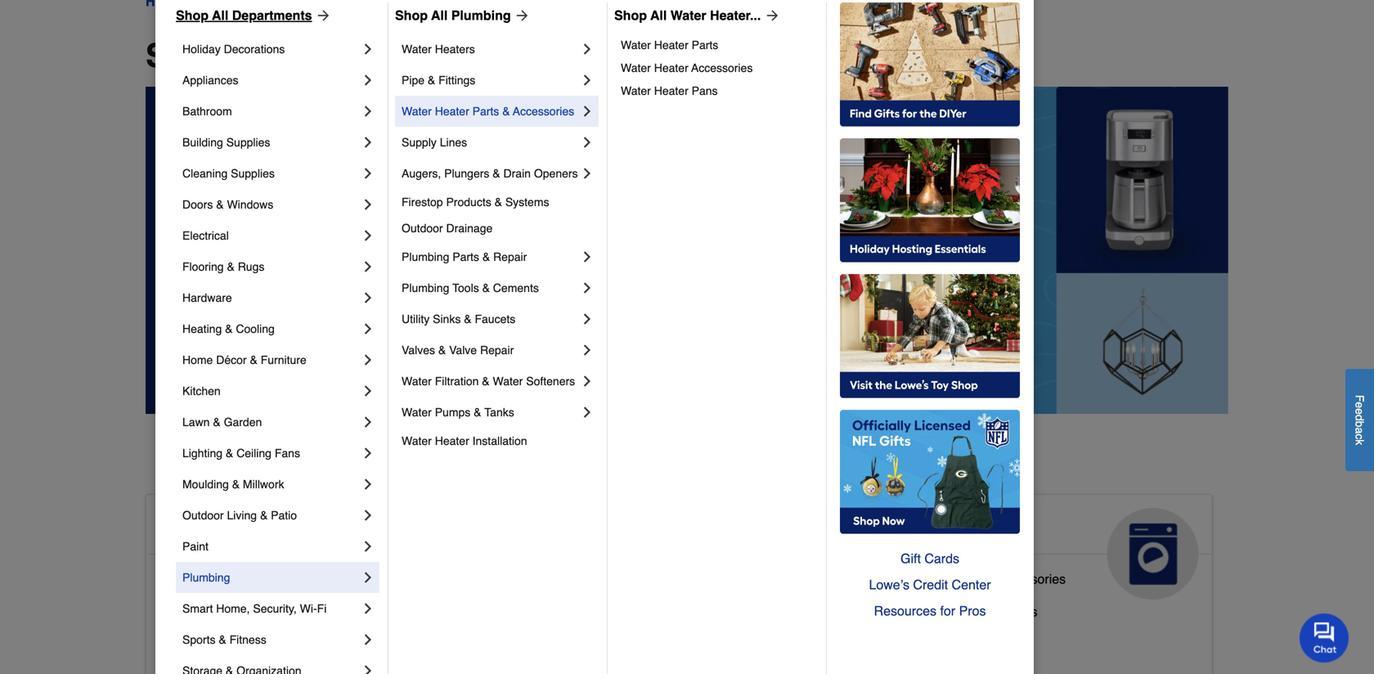Task type: vqa. For each thing, say whether or not it's contained in the screenshot.
Animal & Pet Care on the bottom
yes



Task type: describe. For each thing, give the bounding box(es) containing it.
water heaters link
[[402, 34, 579, 65]]

k
[[1354, 439, 1367, 445]]

resources for pros
[[874, 603, 986, 619]]

arrow right image
[[511, 7, 531, 24]]

millwork
[[243, 478, 284, 491]]

1 vertical spatial bathroom
[[226, 571, 283, 587]]

& inside animal & pet care
[[607, 515, 623, 541]]

accessories inside "link"
[[996, 571, 1066, 587]]

building supplies
[[182, 136, 270, 149]]

f e e d b a c k
[[1354, 395, 1367, 445]]

drainage
[[446, 222, 493, 235]]

living
[[227, 509, 257, 522]]

smart
[[182, 602, 213, 615]]

livestock supplies link
[[524, 594, 633, 627]]

shop all water heater... link
[[615, 6, 781, 25]]

beverage & wine chillers link
[[889, 601, 1038, 633]]

& inside "link"
[[260, 509, 268, 522]]

& down outdoor drainage link
[[483, 250, 490, 263]]

livestock
[[524, 598, 579, 613]]

security,
[[253, 602, 297, 615]]

water heater installation link
[[402, 428, 596, 454]]

sports & fitness link
[[182, 624, 360, 655]]

heater for water heater parts
[[654, 38, 689, 52]]

parts inside "link"
[[950, 571, 980, 587]]

water heater accessories
[[621, 61, 753, 74]]

a
[[1354, 427, 1367, 434]]

pipe
[[402, 74, 425, 87]]

repair for valves & valve repair
[[480, 344, 514, 357]]

chevron right image for doors & windows
[[360, 196, 376, 213]]

& down the pipe & fittings 'link'
[[503, 105, 510, 118]]

pros
[[959, 603, 986, 619]]

water for water filtration & water softeners
[[402, 375, 432, 388]]

holiday
[[182, 43, 221, 56]]

f
[[1354, 395, 1367, 402]]

doors & windows
[[182, 198, 274, 211]]

augers, plungers & drain openers
[[402, 167, 578, 180]]

chevron right image for holiday decorations
[[360, 41, 376, 57]]

plumbing for plumbing
[[182, 571, 230, 584]]

water heater parts
[[621, 38, 719, 52]]

flooring & rugs link
[[182, 251, 360, 282]]

chevron right image for lighting & ceiling fans
[[360, 445, 376, 462]]

chevron right image for valves & valve repair
[[579, 342, 596, 358]]

parts up water heater accessories link
[[692, 38, 719, 52]]

chevron right image for water heaters
[[579, 41, 596, 57]]

water heater parts link
[[621, 34, 815, 56]]

chevron right image for kitchen
[[360, 383, 376, 399]]

building
[[182, 136, 223, 149]]

home décor & furniture link
[[182, 344, 360, 376]]

accessible for accessible bedroom
[[160, 604, 222, 619]]

pet beds, houses, & furniture link
[[524, 627, 701, 659]]

shop all water heater...
[[615, 8, 761, 23]]

shop all plumbing
[[395, 8, 511, 23]]

fi
[[317, 602, 327, 615]]

& right "filtration"
[[482, 375, 490, 388]]

supply lines link
[[402, 127, 579, 158]]

0 vertical spatial accessories
[[692, 61, 753, 74]]

all for plumbing
[[431, 8, 448, 23]]

heater...
[[710, 8, 761, 23]]

& left cooling
[[225, 322, 233, 335]]

& right pipe
[[428, 74, 436, 87]]

doors & windows link
[[182, 189, 360, 220]]

lawn
[[182, 416, 210, 429]]

accessible home link
[[146, 495, 483, 600]]

shop
[[146, 37, 227, 74]]

water filtration & water softeners
[[402, 375, 575, 388]]

water for water heater accessories
[[621, 61, 651, 74]]

electrical link
[[182, 220, 360, 251]]

water heater parts & accessories link
[[402, 96, 579, 127]]

chevron right image for hardware
[[360, 290, 376, 306]]

shop for shop all water heater...
[[615, 8, 647, 23]]

chevron right image for appliances
[[360, 72, 376, 88]]

bathroom inside 'link'
[[182, 105, 232, 118]]

cements
[[493, 281, 539, 295]]

credit
[[914, 577, 948, 592]]

kitchen link
[[182, 376, 360, 407]]

enjoy savings year-round. no matter what you're shopping for, find what you need at a great price. image
[[146, 87, 1229, 414]]

supplies for cleaning supplies
[[231, 167, 275, 180]]

care
[[524, 541, 575, 567]]

flooring
[[182, 260, 224, 273]]

outdoor living & patio link
[[182, 500, 360, 531]]

water for water heaters
[[402, 43, 432, 56]]

wine
[[961, 604, 991, 619]]

ceiling
[[237, 447, 272, 460]]

lowe's credit center link
[[840, 572, 1020, 598]]

moulding & millwork
[[182, 478, 284, 491]]

chevron right image for flooring & rugs
[[360, 259, 376, 275]]

firestop
[[402, 196, 443, 209]]

chevron right image for augers, plungers & drain openers
[[579, 165, 596, 182]]

water up tanks at the left
[[493, 375, 523, 388]]

1 e from the top
[[1354, 402, 1367, 408]]

1 horizontal spatial furniture
[[649, 630, 701, 646]]

plumbing for plumbing parts & repair
[[402, 250, 450, 263]]

utility sinks & faucets
[[402, 313, 516, 326]]

shop for shop all plumbing
[[395, 8, 428, 23]]

kitchen
[[182, 385, 221, 398]]

for
[[941, 603, 956, 619]]

water pumps & tanks
[[402, 406, 514, 419]]

drain
[[504, 167, 531, 180]]

outdoor drainage link
[[402, 215, 596, 241]]

water heaters
[[402, 43, 475, 56]]

heater for water heater accessories
[[654, 61, 689, 74]]

cleaning
[[182, 167, 228, 180]]

& right décor
[[250, 353, 258, 367]]

wi-
[[300, 602, 317, 615]]

gift
[[901, 551, 921, 566]]

parts inside 'link'
[[453, 250, 479, 263]]

chevron right image for utility sinks & faucets
[[579, 311, 596, 327]]

animal & pet care image
[[743, 508, 835, 600]]

valve
[[449, 344, 477, 357]]

appliance parts & accessories
[[889, 571, 1066, 587]]

chevron right image for bathroom
[[360, 103, 376, 119]]

officially licensed n f l gifts. shop now. image
[[840, 410, 1020, 534]]

beverage & wine chillers
[[889, 604, 1038, 619]]

supply
[[402, 136, 437, 149]]

heater for water heater parts & accessories
[[435, 105, 469, 118]]

plumbing parts & repair link
[[402, 241, 579, 272]]

pet inside animal & pet care
[[630, 515, 665, 541]]

& right houses,
[[636, 630, 645, 646]]

chevron right image for paint
[[360, 538, 376, 555]]

find gifts for the diyer. image
[[840, 2, 1020, 127]]

systems
[[506, 196, 549, 209]]

water heater parts & accessories
[[402, 105, 575, 118]]

accessible bedroom link
[[160, 601, 279, 633]]

bedroom
[[226, 604, 279, 619]]

water for water heater parts & accessories
[[402, 105, 432, 118]]

heater for water heater installation
[[435, 434, 469, 448]]

lawn & garden link
[[182, 407, 360, 438]]

lowe's credit center
[[869, 577, 991, 592]]

pipe & fittings link
[[402, 65, 579, 96]]

tools
[[453, 281, 479, 295]]

& left the ceiling
[[226, 447, 233, 460]]

heating & cooling
[[182, 322, 275, 335]]

augers, plungers & drain openers link
[[402, 158, 579, 189]]



Task type: locate. For each thing, give the bounding box(es) containing it.
parts down drainage
[[453, 250, 479, 263]]

chevron right image for water filtration & water softeners
[[579, 373, 596, 389]]

2 vertical spatial home
[[272, 637, 307, 652]]

accessible entry & home link
[[160, 633, 307, 666]]

products
[[446, 196, 492, 209]]

supplies up "cleaning supplies"
[[226, 136, 270, 149]]

holiday decorations
[[182, 43, 285, 56]]

plumbing for plumbing tools & cements
[[402, 281, 450, 295]]

water down water pumps & tanks
[[402, 434, 432, 448]]

firestop products & systems
[[402, 196, 549, 209]]

& left patio
[[260, 509, 268, 522]]

accessories down the pipe & fittings 'link'
[[513, 105, 575, 118]]

2 shop from the left
[[395, 8, 428, 23]]

& up outdoor drainage link
[[495, 196, 502, 209]]

2 vertical spatial supplies
[[582, 598, 633, 613]]

water up pipe
[[402, 43, 432, 56]]

chevron right image for outdoor living & patio
[[360, 507, 376, 524]]

moulding
[[182, 478, 229, 491]]

utility sinks & faucets link
[[402, 304, 579, 335]]

water inside water heater pans link
[[621, 84, 651, 97]]

accessories up chillers on the bottom of page
[[996, 571, 1066, 587]]

1 horizontal spatial pet
[[630, 515, 665, 541]]

bathroom up smart home, security, wi-fi
[[226, 571, 283, 587]]

water for water heater pans
[[621, 84, 651, 97]]

chevron right image for electrical
[[360, 227, 376, 244]]

accessible down smart
[[160, 637, 222, 652]]

water up water heater parts
[[671, 8, 707, 23]]

0 vertical spatial outdoor
[[402, 222, 443, 235]]

chevron right image for home décor & furniture
[[360, 352, 376, 368]]

water inside the water pumps & tanks link
[[402, 406, 432, 419]]

plumbing link
[[182, 562, 360, 593]]

1 vertical spatial repair
[[480, 344, 514, 357]]

fitness
[[230, 633, 267, 646]]

outdoor down firestop
[[402, 222, 443, 235]]

plumbing tools & cements link
[[402, 272, 579, 304]]

chevron right image for building supplies
[[360, 134, 376, 151]]

chevron right image for water pumps & tanks
[[579, 404, 596, 421]]

all up water heater parts
[[651, 8, 667, 23]]

shop for shop all departments
[[176, 8, 209, 23]]

e up b
[[1354, 408, 1367, 415]]

departments for shop all departments
[[232, 8, 312, 23]]

appliances down holiday
[[182, 74, 239, 87]]

0 horizontal spatial pet
[[524, 630, 544, 646]]

garden
[[224, 416, 262, 429]]

& right sinks
[[464, 313, 472, 326]]

water up supply
[[402, 105, 432, 118]]

chevron right image for plumbing parts & repair
[[579, 249, 596, 265]]

chevron right image for pipe & fittings
[[579, 72, 596, 88]]

arrow right image inside shop all departments link
[[312, 7, 332, 24]]

& down accessible bedroom link
[[219, 633, 226, 646]]

1 vertical spatial home
[[286, 515, 349, 541]]

& right the tools
[[482, 281, 490, 295]]

water for water pumps & tanks
[[402, 406, 432, 419]]

0 vertical spatial supplies
[[226, 136, 270, 149]]

accessible up the sports on the left bottom
[[160, 604, 222, 619]]

2 arrow right image from the left
[[761, 7, 781, 24]]

furniture up kitchen link at the bottom
[[261, 353, 307, 367]]

holiday decorations link
[[182, 34, 360, 65]]

heaters
[[435, 43, 475, 56]]

accessible home image
[[379, 508, 470, 600]]

0 horizontal spatial accessories
[[513, 105, 575, 118]]

& right animal
[[607, 515, 623, 541]]

2 accessible from the top
[[160, 571, 222, 587]]

home
[[182, 353, 213, 367], [286, 515, 349, 541], [272, 637, 307, 652]]

c
[[1354, 434, 1367, 439]]

bathroom link
[[182, 96, 360, 127]]

accessible for accessible bathroom
[[160, 571, 222, 587]]

accessible bedroom
[[160, 604, 279, 619]]

water inside 'water heater parts & accessories' link
[[402, 105, 432, 118]]

lowe's
[[869, 577, 910, 592]]

plumbing tools & cements
[[402, 281, 539, 295]]

plumbing up smart
[[182, 571, 230, 584]]

repair inside 'link'
[[493, 250, 527, 263]]

furniture right houses,
[[649, 630, 701, 646]]

animal & pet care link
[[511, 495, 848, 600]]

0 vertical spatial appliances link
[[182, 65, 360, 96]]

heater up lines
[[435, 105, 469, 118]]

repair for plumbing parts & repair
[[493, 250, 527, 263]]

water inside water heater parts link
[[621, 38, 651, 52]]

chevron right image for cleaning supplies
[[360, 165, 376, 182]]

chevron right image
[[360, 41, 376, 57], [360, 72, 376, 88], [360, 103, 376, 119], [579, 103, 596, 119], [360, 134, 376, 151], [360, 165, 376, 182], [579, 165, 596, 182], [360, 196, 376, 213], [360, 259, 376, 275], [360, 290, 376, 306], [579, 311, 596, 327], [360, 321, 376, 337], [360, 383, 376, 399], [360, 414, 376, 430], [360, 538, 376, 555], [360, 632, 376, 648], [360, 663, 376, 674]]

&
[[428, 74, 436, 87], [503, 105, 510, 118], [493, 167, 500, 180], [495, 196, 502, 209], [216, 198, 224, 211], [483, 250, 490, 263], [227, 260, 235, 273], [482, 281, 490, 295], [464, 313, 472, 326], [225, 322, 233, 335], [438, 344, 446, 357], [250, 353, 258, 367], [482, 375, 490, 388], [474, 406, 482, 419], [213, 416, 221, 429], [226, 447, 233, 460], [232, 478, 240, 491], [260, 509, 268, 522], [607, 515, 623, 541], [984, 571, 993, 587], [948, 604, 957, 619], [636, 630, 645, 646], [219, 633, 226, 646], [260, 637, 269, 652]]

water heater pans
[[621, 84, 718, 97]]

outdoor drainage
[[402, 222, 493, 235]]

e
[[1354, 402, 1367, 408], [1354, 408, 1367, 415]]

0 vertical spatial furniture
[[261, 353, 307, 367]]

outdoor living & patio
[[182, 509, 297, 522]]

appliances image
[[1108, 508, 1199, 600]]

1 vertical spatial accessories
[[513, 105, 575, 118]]

parts
[[692, 38, 719, 52], [473, 105, 499, 118], [453, 250, 479, 263], [950, 571, 980, 587]]

& left valve
[[438, 344, 446, 357]]

pipe & fittings
[[402, 74, 476, 87]]

supplies
[[226, 136, 270, 149], [231, 167, 275, 180], [582, 598, 633, 613]]

0 vertical spatial bathroom
[[182, 105, 232, 118]]

cleaning supplies
[[182, 167, 275, 180]]

1 vertical spatial departments
[[286, 37, 486, 74]]

appliances link
[[182, 65, 360, 96], [876, 495, 1212, 600]]

flooring & rugs
[[182, 260, 265, 273]]

heater down water heater parts
[[654, 61, 689, 74]]

1 horizontal spatial shop
[[395, 8, 428, 23]]

water for water heater parts
[[621, 38, 651, 52]]

2 horizontal spatial accessories
[[996, 571, 1066, 587]]

1 horizontal spatial outdoor
[[402, 222, 443, 235]]

outdoor for outdoor drainage
[[402, 222, 443, 235]]

parts up supply lines link at the left top of page
[[473, 105, 499, 118]]

home inside accessible home link
[[286, 515, 349, 541]]

valves & valve repair
[[402, 344, 514, 357]]

animal & pet care
[[524, 515, 665, 567]]

& right doors
[[216, 198, 224, 211]]

plungers
[[444, 167, 490, 180]]

1 vertical spatial appliances
[[889, 515, 1011, 541]]

valves
[[402, 344, 435, 357]]

0 horizontal spatial outdoor
[[182, 509, 224, 522]]

shop all departments
[[176, 8, 312, 23]]

accessible
[[160, 515, 279, 541], [160, 571, 222, 587], [160, 604, 222, 619], [160, 637, 222, 652]]

supplies for building supplies
[[226, 136, 270, 149]]

all up water heaters
[[431, 8, 448, 23]]

0 vertical spatial repair
[[493, 250, 527, 263]]

arrow right image for shop all departments
[[312, 7, 332, 24]]

windows
[[227, 198, 274, 211]]

heater down the pumps
[[435, 434, 469, 448]]

appliances up the cards
[[889, 515, 1011, 541]]

repair
[[493, 250, 527, 263], [480, 344, 514, 357]]

home inside accessible entry & home link
[[272, 637, 307, 652]]

repair down faucets on the left top
[[480, 344, 514, 357]]

rugs
[[238, 260, 265, 273]]

augers,
[[402, 167, 441, 180]]

valves & valve repair link
[[402, 335, 579, 366]]

b
[[1354, 421, 1367, 427]]

1 horizontal spatial appliances
[[889, 515, 1011, 541]]

all down shop all departments link
[[236, 37, 277, 74]]

appliance parts & accessories link
[[889, 568, 1066, 601]]

chat invite button image
[[1300, 613, 1350, 663]]

appliances link up chillers on the bottom of page
[[876, 495, 1212, 600]]

4 accessible from the top
[[160, 637, 222, 652]]

water up water heater pans
[[621, 61, 651, 74]]

2 vertical spatial accessories
[[996, 571, 1066, 587]]

1 vertical spatial supplies
[[231, 167, 275, 180]]

chevron right image for water heater parts & accessories
[[579, 103, 596, 119]]

plumbing inside 'link'
[[402, 250, 450, 263]]

1 vertical spatial outdoor
[[182, 509, 224, 522]]

water down water heater accessories on the top
[[621, 84, 651, 97]]

water heater accessories link
[[621, 56, 815, 79]]

1 shop from the left
[[176, 8, 209, 23]]

shop up holiday
[[176, 8, 209, 23]]

3 accessible from the top
[[160, 604, 222, 619]]

1 arrow right image from the left
[[312, 7, 332, 24]]

heater for water heater pans
[[654, 84, 689, 97]]

accessible down moulding
[[160, 515, 279, 541]]

fittings
[[439, 74, 476, 87]]

water up water heater accessories on the top
[[621, 38, 651, 52]]

supplies for livestock supplies
[[582, 598, 633, 613]]

accessible for accessible home
[[160, 515, 279, 541]]

1 horizontal spatial arrow right image
[[761, 7, 781, 24]]

arrow right image up shop all departments
[[312, 7, 332, 24]]

lighting & ceiling fans
[[182, 447, 300, 460]]

appliances link down decorations
[[182, 65, 360, 96]]

0 horizontal spatial shop
[[176, 8, 209, 23]]

water inside water heater accessories link
[[621, 61, 651, 74]]

supplies up houses,
[[582, 598, 633, 613]]

f e e d b a c k button
[[1346, 369, 1375, 471]]

building supplies link
[[182, 127, 360, 158]]

water pumps & tanks link
[[402, 397, 579, 428]]

chevron right image for heating & cooling
[[360, 321, 376, 337]]

plumbing up water heaters "link"
[[451, 8, 511, 23]]

chevron right image for sports & fitness
[[360, 632, 376, 648]]

accessible up smart
[[160, 571, 222, 587]]

electrical
[[182, 229, 229, 242]]

shop up water heaters
[[395, 8, 428, 23]]

0 vertical spatial pet
[[630, 515, 665, 541]]

softeners
[[526, 375, 575, 388]]

all for water
[[651, 8, 667, 23]]

water down valves
[[402, 375, 432, 388]]

& right entry
[[260, 637, 269, 652]]

0 vertical spatial departments
[[232, 8, 312, 23]]

1 horizontal spatial accessories
[[692, 61, 753, 74]]

lighting & ceiling fans link
[[182, 438, 360, 469]]

décor
[[216, 353, 247, 367]]

0 horizontal spatial arrow right image
[[312, 7, 332, 24]]

supplies up windows
[[231, 167, 275, 180]]

0 horizontal spatial appliances
[[182, 74, 239, 87]]

chevron right image for plumbing tools & cements
[[579, 280, 596, 296]]

& left pros
[[948, 604, 957, 619]]

1 vertical spatial furniture
[[649, 630, 701, 646]]

water inside water heaters "link"
[[402, 43, 432, 56]]

heater down water heater accessories on the top
[[654, 84, 689, 97]]

& inside "link"
[[984, 571, 993, 587]]

cards
[[925, 551, 960, 566]]

arrow right image for shop all water heater...
[[761, 7, 781, 24]]

holiday hosting essentials. image
[[840, 138, 1020, 263]]

pet beds, houses, & furniture
[[524, 630, 701, 646]]

home inside home décor & furniture link
[[182, 353, 213, 367]]

1 vertical spatial pet
[[524, 630, 544, 646]]

chillers
[[994, 604, 1038, 619]]

& left millwork
[[232, 478, 240, 491]]

chevron right image for moulding & millwork
[[360, 476, 376, 493]]

center
[[952, 577, 991, 592]]

water for water heater installation
[[402, 434, 432, 448]]

& left rugs
[[227, 260, 235, 273]]

chevron right image for lawn & garden
[[360, 414, 376, 430]]

shop
[[176, 8, 209, 23], [395, 8, 428, 23], [615, 8, 647, 23]]

outdoor down moulding
[[182, 509, 224, 522]]

plumbing parts & repair
[[402, 250, 527, 263]]

arrow right image inside the "shop all water heater..." link
[[761, 7, 781, 24]]

all up holiday decorations at the left top
[[212, 8, 229, 23]]

outdoor for outdoor living & patio
[[182, 509, 224, 522]]

lighting
[[182, 447, 223, 460]]

smart home, security, wi-fi link
[[182, 593, 360, 624]]

chevron right image for smart home, security, wi-fi
[[360, 601, 376, 617]]

0 vertical spatial home
[[182, 353, 213, 367]]

chevron right image
[[579, 41, 596, 57], [579, 72, 596, 88], [579, 134, 596, 151], [360, 227, 376, 244], [579, 249, 596, 265], [579, 280, 596, 296], [579, 342, 596, 358], [360, 352, 376, 368], [579, 373, 596, 389], [579, 404, 596, 421], [360, 445, 376, 462], [360, 476, 376, 493], [360, 507, 376, 524], [360, 570, 376, 586], [360, 601, 376, 617]]

arrow right image
[[312, 7, 332, 24], [761, 7, 781, 24]]

3 shop from the left
[[615, 8, 647, 23]]

heater
[[654, 38, 689, 52], [654, 61, 689, 74], [654, 84, 689, 97], [435, 105, 469, 118], [435, 434, 469, 448]]

plumbing down outdoor drainage
[[402, 250, 450, 263]]

shop all departments link
[[176, 6, 332, 25]]

water inside the water heater installation link
[[402, 434, 432, 448]]

& up wine on the right bottom of page
[[984, 571, 993, 587]]

1 horizontal spatial appliances link
[[876, 495, 1212, 600]]

1 accessible from the top
[[160, 515, 279, 541]]

1 vertical spatial appliances link
[[876, 495, 1212, 600]]

houses,
[[585, 630, 633, 646]]

bathroom up building
[[182, 105, 232, 118]]

visit the lowe's toy shop. image
[[840, 274, 1020, 398]]

accessories down water heater parts link
[[692, 61, 753, 74]]

paint link
[[182, 531, 360, 562]]

water
[[671, 8, 707, 23], [621, 38, 651, 52], [402, 43, 432, 56], [621, 61, 651, 74], [621, 84, 651, 97], [402, 105, 432, 118], [402, 375, 432, 388], [493, 375, 523, 388], [402, 406, 432, 419], [402, 434, 432, 448]]

utility
[[402, 313, 430, 326]]

accessories
[[692, 61, 753, 74], [513, 105, 575, 118], [996, 571, 1066, 587]]

0 horizontal spatial appliances link
[[182, 65, 360, 96]]

departments for shop all departments
[[286, 37, 486, 74]]

chevron right image for plumbing
[[360, 570, 376, 586]]

0 vertical spatial appliances
[[182, 74, 239, 87]]

tanks
[[485, 406, 514, 419]]

& left tanks at the left
[[474, 406, 482, 419]]

repair down outdoor drainage link
[[493, 250, 527, 263]]

2 horizontal spatial shop
[[615, 8, 647, 23]]

accessible for accessible entry & home
[[160, 637, 222, 652]]

all for departments
[[212, 8, 229, 23]]

water inside the "shop all water heater..." link
[[671, 8, 707, 23]]

faucets
[[475, 313, 516, 326]]

entry
[[226, 637, 256, 652]]

lawn & garden
[[182, 416, 262, 429]]

chevron right image for supply lines
[[579, 134, 596, 151]]

plumbing up utility
[[402, 281, 450, 295]]

water filtration & water softeners link
[[402, 366, 579, 397]]

e up d at right
[[1354, 402, 1367, 408]]

& left drain
[[493, 167, 500, 180]]

shop up water heater parts
[[615, 8, 647, 23]]

home,
[[216, 602, 250, 615]]

sports
[[182, 633, 216, 646]]

parts down the cards
[[950, 571, 980, 587]]

cooling
[[236, 322, 275, 335]]

heater up water heater accessories on the top
[[654, 38, 689, 52]]

0 horizontal spatial furniture
[[261, 353, 307, 367]]

water left the pumps
[[402, 406, 432, 419]]

& right lawn
[[213, 416, 221, 429]]

2 e from the top
[[1354, 408, 1367, 415]]

outdoor inside "link"
[[182, 509, 224, 522]]

openers
[[534, 167, 578, 180]]

water heater pans link
[[621, 79, 815, 102]]

arrow right image up water heater parts link
[[761, 7, 781, 24]]

gift cards link
[[840, 546, 1020, 572]]



